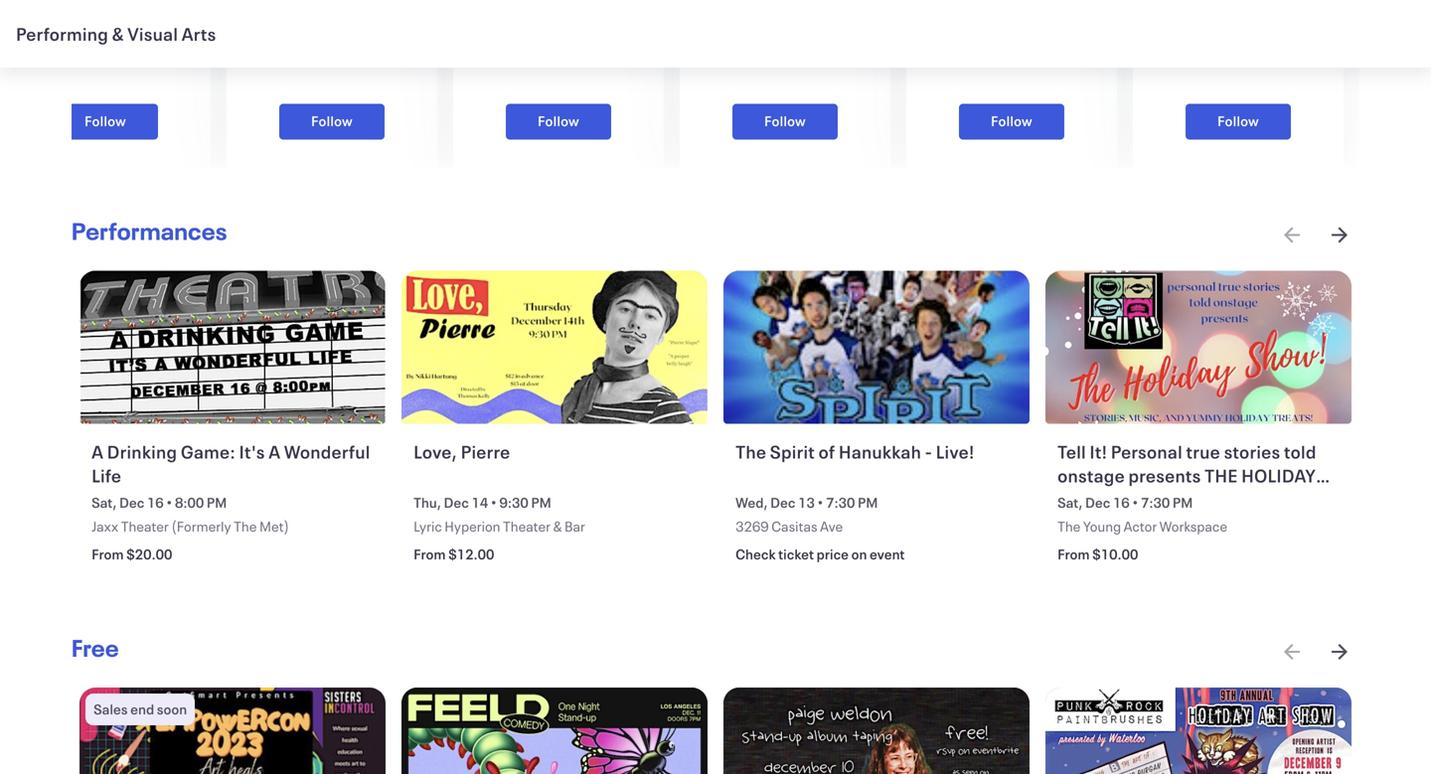 Task type: locate. For each thing, give the bounding box(es) containing it.
sat, inside "sat, dec 16 •  7:30 pm the young actor workspace from $10.00"
[[1058, 493, 1083, 512]]

3 follow from the left
[[538, 112, 580, 130]]

0 horizontal spatial 7:30
[[826, 493, 855, 512]]

game:
[[181, 440, 236, 464]]

check
[[736, 545, 776, 563]]

from down "jaxx"
[[92, 545, 124, 563]]

visual
[[127, 22, 178, 46]]

the spirit of hanukkah - live! link
[[736, 440, 1022, 489]]

5 follow from the left
[[991, 112, 1033, 130]]

from inside thu, dec 14 •  9:30 pm lyric hyperion theater & bar from $12.00
[[414, 545, 446, 563]]

the inside the spirit of hanukkah - live! link
[[736, 440, 767, 464]]

from inside "sat, dec 16 •  7:30 pm the young actor workspace from $10.00"
[[1058, 545, 1090, 563]]

1 vertical spatial &
[[553, 517, 562, 536]]

end
[[130, 700, 154, 719]]

13
[[798, 493, 815, 512]]

& left bar
[[553, 517, 562, 536]]

2 16 from the left
[[1113, 493, 1130, 512]]

arrow right chunky_svg image
[[1328, 223, 1352, 247]]

personal
[[1111, 440, 1183, 464]]

2 7:30 from the left
[[1141, 493, 1170, 512]]

theater down 9:30 at the left bottom of the page
[[503, 517, 551, 536]]

pm down the spirit of hanukkah - live! link
[[858, 493, 878, 512]]

dec left the 13
[[770, 493, 796, 512]]

free link
[[72, 632, 119, 664]]

empoercon2023: art heals primary image image
[[80, 688, 386, 774]]

1 7:30 from the left
[[826, 493, 855, 512]]

follow button
[[53, 104, 158, 140], [279, 104, 385, 140], [506, 104, 611, 140], [732, 104, 838, 140], [959, 104, 1065, 140], [1186, 104, 1291, 140]]

0 horizontal spatial sat,
[[92, 493, 117, 512]]

dec for tell it! personal true stories told onstage presents the holiday show!
[[1085, 493, 1111, 512]]

• inside wed, dec 13 •  7:30 pm 3269 casitas ave check ticket price on event
[[817, 493, 824, 512]]

• right the 14
[[491, 493, 497, 512]]

wed,
[[736, 493, 768, 512]]

casitas
[[772, 517, 818, 536]]

dec down life
[[119, 493, 144, 512]]

the inside a drinking game: it's a wonderful life sat, dec 16 •  8:00 pm jaxx theater (formerly the met) from $20.00
[[234, 517, 257, 536]]

the
[[736, 440, 767, 464], [234, 517, 257, 536], [1058, 517, 1081, 536]]

follow for second follow button from the right
[[991, 112, 1033, 130]]

0 horizontal spatial a
[[92, 440, 104, 464]]

4 dec from the left
[[1085, 493, 1111, 512]]

$20.00
[[126, 545, 172, 563]]

tell it! personal true stories told onstage presents the holiday show! primary image image
[[1046, 271, 1352, 424]]

2 from from the left
[[414, 545, 446, 563]]

&
[[112, 22, 124, 46], [553, 517, 562, 536]]

• up actor on the bottom right
[[1132, 493, 1138, 512]]

wonderful
[[284, 440, 370, 464]]

pm inside thu, dec 14 •  9:30 pm lyric hyperion theater & bar from $12.00
[[531, 493, 551, 512]]

2 follow from the left
[[311, 112, 353, 130]]

performances
[[72, 215, 227, 246]]

1 pm from the left
[[207, 493, 227, 512]]

sales end soon
[[94, 700, 187, 719]]

a drinking game: it's a wonderful life link
[[92, 440, 378, 489]]

the left spirit
[[736, 440, 767, 464]]

pierre
[[461, 440, 510, 464]]

a
[[92, 440, 104, 464], [269, 440, 281, 464]]

arrow left chunky_svg image left arrow right chunky_svg image
[[1280, 640, 1304, 664]]

tell it! personal true stories told onstage presents the holiday show! link
[[1058, 440, 1344, 511]]

• inside "sat, dec 16 •  7:30 pm the young actor workspace from $10.00"
[[1132, 493, 1138, 512]]

arrow left chunky_svg image
[[1280, 223, 1304, 247], [1280, 640, 1304, 664]]

pm inside wed, dec 13 •  7:30 pm 3269 casitas ave check ticket price on event
[[858, 493, 878, 512]]

1 theater from the left
[[121, 517, 169, 536]]

4 follow from the left
[[764, 112, 806, 130]]

follow for sixth follow button from the right
[[84, 112, 126, 130]]

the spirit of hanukkah - live! primary image image
[[724, 271, 1030, 424]]

& left visual
[[112, 22, 124, 46]]

1 vertical spatial arrow left chunky_svg image
[[1280, 640, 1304, 664]]

life
[[92, 464, 121, 487]]

16 left 8:00
[[147, 493, 164, 512]]

1 • from the left
[[166, 493, 172, 512]]

2 arrow left chunky_svg image from the top
[[1280, 640, 1304, 664]]

dec left the 14
[[444, 493, 469, 512]]

sales
[[94, 700, 128, 719]]

2 horizontal spatial the
[[1058, 517, 1081, 536]]

from down young
[[1058, 545, 1090, 563]]

the left met)
[[234, 517, 257, 536]]

0 horizontal spatial theater
[[121, 517, 169, 536]]

feeld presents: one night stand-up la primary image image
[[402, 688, 708, 774]]

4 • from the left
[[1132, 493, 1138, 512]]

drinking
[[107, 440, 177, 464]]

a left drinking
[[92, 440, 104, 464]]

pm inside a drinking game: it's a wonderful life sat, dec 16 •  8:00 pm jaxx theater (formerly the met) from $20.00
[[207, 493, 227, 512]]

pm for tell it! personal true stories told onstage presents the holiday show!
[[1173, 493, 1193, 512]]

stories
[[1224, 440, 1281, 464]]

pm up workspace
[[1173, 493, 1193, 512]]

from
[[92, 545, 124, 563], [414, 545, 446, 563], [1058, 545, 1090, 563]]

bar
[[565, 517, 585, 536]]

3 pm from the left
[[858, 493, 878, 512]]

the down "show!"
[[1058, 517, 1081, 536]]

love, pierre link
[[414, 440, 700, 489]]

1 horizontal spatial &
[[553, 517, 562, 536]]

theater inside thu, dec 14 •  9:30 pm lyric hyperion theater & bar from $12.00
[[503, 517, 551, 536]]

follow
[[84, 112, 126, 130], [311, 112, 353, 130], [538, 112, 580, 130], [764, 112, 806, 130], [991, 112, 1033, 130], [1217, 112, 1259, 130]]

4 follow button from the left
[[732, 104, 838, 140]]

arrow left chunky_svg image left arrow right chunky_svg icon
[[1280, 223, 1304, 247]]

a right it's
[[269, 440, 281, 464]]

0 horizontal spatial the
[[234, 517, 257, 536]]

0 horizontal spatial &
[[112, 22, 124, 46]]

ave
[[820, 517, 843, 536]]

1 sat, from the left
[[92, 493, 117, 512]]

pm
[[207, 493, 227, 512], [531, 493, 551, 512], [858, 493, 878, 512], [1173, 493, 1193, 512]]

3269
[[736, 517, 769, 536]]

•
[[166, 493, 172, 512], [491, 493, 497, 512], [817, 493, 824, 512], [1132, 493, 1138, 512]]

6 follow from the left
[[1217, 112, 1259, 130]]

2 dec from the left
[[444, 493, 469, 512]]

• right the 13
[[817, 493, 824, 512]]

presents
[[1129, 464, 1201, 487]]

4 pm from the left
[[1173, 493, 1193, 512]]

dec up young
[[1085, 493, 1111, 512]]

theater up $20.00
[[121, 517, 169, 536]]

holiday
[[1241, 464, 1316, 487]]

sat, down onstage
[[1058, 493, 1083, 512]]

7:30 for of
[[826, 493, 855, 512]]

0 horizontal spatial 16
[[147, 493, 164, 512]]

spirit
[[770, 440, 815, 464]]

1 horizontal spatial from
[[414, 545, 446, 563]]

1 horizontal spatial 16
[[1113, 493, 1130, 512]]

dec inside thu, dec 14 •  9:30 pm lyric hyperion theater & bar from $12.00
[[444, 493, 469, 512]]

• inside a drinking game: it's a wonderful life sat, dec 16 •  8:00 pm jaxx theater (formerly the met) from $20.00
[[166, 493, 172, 512]]

dec
[[119, 493, 144, 512], [444, 493, 469, 512], [770, 493, 796, 512], [1085, 493, 1111, 512]]

• left 8:00
[[166, 493, 172, 512]]

live!
[[936, 440, 975, 464]]

3 dec from the left
[[770, 493, 796, 512]]

1 16 from the left
[[147, 493, 164, 512]]

lyric
[[414, 517, 442, 536]]

2 theater from the left
[[503, 517, 551, 536]]

0 vertical spatial arrow left chunky_svg image
[[1280, 223, 1304, 247]]

sat, inside a drinking game: it's a wonderful life sat, dec 16 •  8:00 pm jaxx theater (formerly the met) from $20.00
[[92, 493, 117, 512]]

(formerly
[[171, 517, 231, 536]]

16 up actor on the bottom right
[[1113, 493, 1130, 512]]

• inside thu, dec 14 •  9:30 pm lyric hyperion theater & bar from $12.00
[[491, 493, 497, 512]]

dec inside "sat, dec 16 •  7:30 pm the young actor workspace from $10.00"
[[1085, 493, 1111, 512]]

1 horizontal spatial sat,
[[1058, 493, 1083, 512]]

3 follow button from the left
[[506, 104, 611, 140]]

sat, up "jaxx"
[[92, 493, 117, 512]]

1 dec from the left
[[119, 493, 144, 512]]

16 inside "sat, dec 16 •  7:30 pm the young actor workspace from $10.00"
[[1113, 493, 1130, 512]]

2 horizontal spatial from
[[1058, 545, 1090, 563]]

told
[[1284, 440, 1317, 464]]

0 vertical spatial &
[[112, 22, 124, 46]]

from down lyric
[[414, 545, 446, 563]]

7:30
[[826, 493, 855, 512], [1141, 493, 1170, 512]]

16 inside a drinking game: it's a wonderful life sat, dec 16 •  8:00 pm jaxx theater (formerly the met) from $20.00
[[147, 493, 164, 512]]

2 sat, from the left
[[1058, 493, 1083, 512]]

3 from from the left
[[1058, 545, 1090, 563]]

16
[[147, 493, 164, 512], [1113, 493, 1130, 512]]

7:30 up ave
[[826, 493, 855, 512]]

0 horizontal spatial from
[[92, 545, 124, 563]]

1 arrow left chunky_svg image from the top
[[1280, 223, 1304, 247]]

2 • from the left
[[491, 493, 497, 512]]

theater
[[121, 517, 169, 536], [503, 517, 551, 536]]

pm right 9:30 at the left bottom of the page
[[531, 493, 551, 512]]

dec for love, pierre
[[444, 493, 469, 512]]

dec inside a drinking game: it's a wonderful life sat, dec 16 •  8:00 pm jaxx theater (formerly the met) from $20.00
[[119, 493, 144, 512]]

7:30 inside wed, dec 13 •  7:30 pm 3269 casitas ave check ticket price on event
[[826, 493, 855, 512]]

1 horizontal spatial 7:30
[[1141, 493, 1170, 512]]

7:30 up actor on the bottom right
[[1141, 493, 1170, 512]]

1 from from the left
[[92, 545, 124, 563]]

sat,
[[92, 493, 117, 512], [1058, 493, 1083, 512]]

1 horizontal spatial theater
[[503, 517, 551, 536]]

the spirit of hanukkah - live!
[[736, 440, 975, 464]]

arrow left chunky_svg image for free
[[1280, 640, 1304, 664]]

pm right 8:00
[[207, 493, 227, 512]]

it's
[[239, 440, 265, 464]]

dec inside wed, dec 13 •  7:30 pm 3269 casitas ave check ticket price on event
[[770, 493, 796, 512]]

1 horizontal spatial a
[[269, 440, 281, 464]]

love,
[[414, 440, 457, 464]]

6 follow button from the left
[[1186, 104, 1291, 140]]

hanukkah
[[839, 440, 922, 464]]

3 • from the left
[[817, 493, 824, 512]]

2 pm from the left
[[531, 493, 551, 512]]

1 follow from the left
[[84, 112, 126, 130]]

a drinking game: it's a wonderful life primary image image
[[80, 271, 386, 424]]

1 horizontal spatial the
[[736, 440, 767, 464]]

pm inside "sat, dec 16 •  7:30 pm the young actor workspace from $10.00"
[[1173, 493, 1193, 512]]

free
[[72, 632, 119, 663]]

7:30 inside "sat, dec 16 •  7:30 pm the young actor workspace from $10.00"
[[1141, 493, 1170, 512]]



Task type: vqa. For each thing, say whether or not it's contained in the screenshot.


Task type: describe. For each thing, give the bounding box(es) containing it.
hyperion
[[445, 517, 500, 536]]

• for love, pierre
[[491, 493, 497, 512]]

of
[[819, 440, 835, 464]]

$10.00
[[1092, 545, 1138, 563]]

ticket
[[778, 545, 814, 563]]

performing
[[16, 22, 108, 46]]

followers
[[92, 16, 147, 34]]

arrow left chunky_svg image for performances
[[1280, 223, 1304, 247]]

actor
[[1124, 517, 1157, 536]]

met)
[[259, 517, 289, 536]]

pm for love, pierre
[[531, 493, 551, 512]]

5 follow button from the left
[[959, 104, 1065, 140]]

performing & visual arts
[[16, 22, 216, 46]]

& inside thu, dec 14 •  9:30 pm lyric hyperion theater & bar from $12.00
[[553, 517, 562, 536]]

punk rock & paintbrushes 9th annual holiday art exhibit primary image image
[[1046, 688, 1352, 774]]

sat, dec 16 •  7:30 pm the young actor workspace from $10.00
[[1058, 493, 1227, 563]]

it!
[[1090, 440, 1107, 464]]

1 follow button from the left
[[53, 104, 158, 140]]

from inside a drinking game: it's a wonderful life sat, dec 16 •  8:00 pm jaxx theater (formerly the met) from $20.00
[[92, 545, 124, 563]]

• for the spirit of hanukkah - live!
[[817, 493, 824, 512]]

9:30
[[499, 493, 529, 512]]

soon
[[157, 700, 187, 719]]

2 follow button from the left
[[279, 104, 385, 140]]

8:00
[[175, 493, 204, 512]]

tell
[[1058, 440, 1086, 464]]

arts
[[182, 22, 216, 46]]

703 followers
[[64, 16, 147, 34]]

703 followers link
[[22, 0, 189, 35]]

onstage
[[1058, 464, 1125, 487]]

7:30 for personal
[[1141, 493, 1170, 512]]

jaxx
[[92, 517, 118, 536]]

follow for 4th follow button from the right
[[538, 112, 580, 130]]

performances link
[[72, 215, 227, 247]]

1 a from the left
[[92, 440, 104, 464]]

paige weldon stand-up album recording primary image image
[[724, 688, 1030, 774]]

love, pierre
[[414, 440, 510, 464]]

event
[[870, 545, 905, 563]]

workspace
[[1160, 517, 1227, 536]]

true
[[1186, 440, 1221, 464]]

wed, dec 13 •  7:30 pm 3269 casitas ave check ticket price on event
[[736, 493, 905, 563]]

14
[[471, 493, 488, 512]]

$12.00
[[448, 545, 494, 563]]

show!
[[1058, 487, 1117, 511]]

theater inside a drinking game: it's a wonderful life sat, dec 16 •  8:00 pm jaxx theater (formerly the met) from $20.00
[[121, 517, 169, 536]]

thu,
[[414, 493, 441, 512]]

703
[[64, 16, 89, 34]]

tell it! personal true stories told onstage presents the holiday show!
[[1058, 440, 1317, 511]]

young
[[1083, 517, 1121, 536]]

the inside "sat, dec 16 •  7:30 pm the young actor workspace from $10.00"
[[1058, 517, 1081, 536]]

arrow right chunky_svg image
[[1328, 640, 1352, 664]]

thu, dec 14 •  9:30 pm lyric hyperion theater & bar from $12.00
[[414, 493, 585, 563]]

• for tell it! personal true stories told onstage presents the holiday show!
[[1132, 493, 1138, 512]]

pm for the spirit of hanukkah - live!
[[858, 493, 878, 512]]

a drinking game: it's a wonderful life sat, dec 16 •  8:00 pm jaxx theater (formerly the met) from $20.00
[[92, 440, 370, 563]]

the
[[1205, 464, 1238, 487]]

follow for 4th follow button from left
[[764, 112, 806, 130]]

follow for fifth follow button from right
[[311, 112, 353, 130]]

price
[[817, 545, 849, 563]]

follow for 6th follow button
[[1217, 112, 1259, 130]]

on
[[851, 545, 867, 563]]

2 a from the left
[[269, 440, 281, 464]]

-
[[925, 440, 932, 464]]

love, pierre primary image image
[[402, 271, 708, 424]]

dec for the spirit of hanukkah - live!
[[770, 493, 796, 512]]



